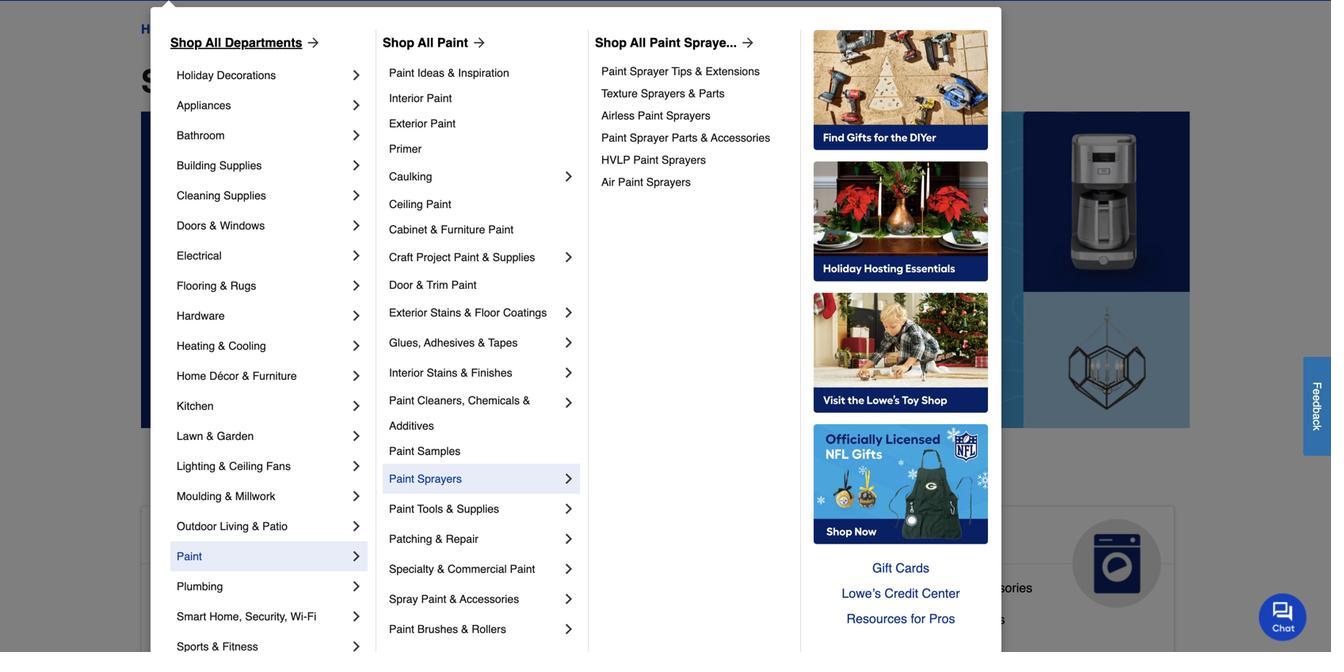 Task type: vqa. For each thing, say whether or not it's contained in the screenshot.
the rightmost "Choose"
no



Task type: locate. For each thing, give the bounding box(es) containing it.
departments for shop
[[225, 35, 302, 50]]

trim
[[427, 279, 448, 292]]

e up b
[[1311, 395, 1323, 401]]

chevron right image for outdoor living & patio
[[349, 519, 364, 535]]

patio
[[262, 521, 288, 533]]

1 vertical spatial home
[[177, 370, 206, 383]]

patching & repair
[[389, 533, 478, 546]]

0 horizontal spatial appliances
[[177, 99, 231, 112]]

departments for shop
[[277, 63, 471, 100]]

paint up cabinet & furniture paint
[[426, 198, 451, 211]]

parts up the hvlp paint sprayers link
[[672, 132, 698, 144]]

ceiling up cabinet
[[389, 198, 423, 211]]

1 horizontal spatial shop
[[383, 35, 414, 50]]

0 vertical spatial appliances link
[[177, 90, 349, 120]]

repair
[[446, 533, 478, 546]]

interior paint link
[[389, 86, 577, 111]]

& right cabinet
[[430, 223, 438, 236]]

supplies up the windows
[[224, 189, 266, 202]]

f
[[1311, 382, 1323, 389]]

paint up the 'additives'
[[389, 395, 414, 407]]

stains for exterior
[[430, 307, 461, 319]]

enjoy savings year-round. no matter what you're shopping for, find what you need at a great price. image
[[141, 112, 1190, 429]]

arrow right image up the 'extensions'
[[737, 35, 756, 51]]

1 vertical spatial parts
[[672, 132, 698, 144]]

1 vertical spatial exterior
[[389, 307, 427, 319]]

departments up exterior paint
[[277, 63, 471, 100]]

paint right spray
[[421, 593, 446, 606]]

accessible home image
[[366, 520, 455, 608]]

animal & pet care image
[[720, 520, 808, 608]]

home
[[141, 22, 176, 36], [177, 370, 206, 383], [277, 526, 338, 551]]

paint up paint sprayer tips & extensions
[[649, 35, 680, 50]]

chevron right image for flooring & rugs
[[349, 278, 364, 294]]

shop
[[141, 63, 220, 100]]

2 accessible from the top
[[154, 581, 215, 596]]

exterior down door
[[389, 307, 427, 319]]

1 horizontal spatial pet
[[610, 526, 644, 551]]

texture sprayers & parts link
[[601, 82, 789, 105]]

all for shop all paint
[[418, 35, 434, 50]]

chevron right image for kitchen
[[349, 399, 364, 414]]

paint inside paint cleaners, chemicals & additives
[[389, 395, 414, 407]]

supplies down paint sprayers link
[[457, 503, 499, 516]]

airless
[[601, 109, 635, 122]]

flooring
[[177, 280, 217, 292]]

paint brushes & rollers
[[389, 624, 506, 636]]

2 horizontal spatial furniture
[[628, 638, 679, 653]]

2 vertical spatial accessible
[[154, 613, 215, 627]]

primer link
[[389, 136, 577, 162]]

0 horizontal spatial shop
[[170, 35, 202, 50]]

interior
[[389, 92, 424, 105], [389, 367, 424, 379]]

0 vertical spatial parts
[[699, 87, 725, 100]]

chevron right image for doors & windows
[[349, 218, 364, 234]]

departments up holiday decorations link
[[225, 35, 302, 50]]

1 accessible from the top
[[154, 526, 270, 551]]

doors & windows
[[177, 219, 265, 232]]

all up ideas
[[418, 35, 434, 50]]

& left repair
[[435, 533, 443, 546]]

2 sprayer from the top
[[630, 132, 669, 144]]

1 arrow right image from the left
[[302, 35, 321, 51]]

& right ideas
[[448, 67, 455, 79]]

chevron right image
[[349, 67, 364, 83], [349, 97, 364, 113], [349, 128, 364, 143], [349, 158, 364, 174], [349, 188, 364, 204], [349, 218, 364, 234], [349, 248, 364, 264], [349, 278, 364, 294], [561, 305, 577, 321], [349, 308, 364, 324], [349, 338, 364, 354], [561, 395, 577, 411], [561, 471, 577, 487], [561, 502, 577, 517], [561, 562, 577, 578]]

1 vertical spatial appliances
[[861, 526, 979, 551]]

0 vertical spatial home
[[141, 22, 176, 36]]

moulding & millwork
[[177, 490, 275, 503]]

2 interior from the top
[[389, 367, 424, 379]]

furniture
[[441, 223, 485, 236], [252, 370, 297, 383], [628, 638, 679, 653]]

paint down texture sprayers & parts
[[638, 109, 663, 122]]

smart home, security, wi-fi
[[177, 611, 316, 624]]

all up holiday decorations
[[205, 35, 221, 50]]

care
[[508, 551, 557, 577]]

stains down trim
[[430, 307, 461, 319]]

arrow right image
[[468, 35, 487, 51]]

2 e from the top
[[1311, 395, 1323, 401]]

arrow right image for shop all paint spraye...
[[737, 35, 756, 51]]

paint down spray
[[389, 624, 414, 636]]

&
[[695, 65, 702, 78], [448, 67, 455, 79], [688, 87, 696, 100], [701, 132, 708, 144], [209, 219, 217, 232], [430, 223, 438, 236], [482, 251, 489, 264], [416, 279, 424, 292], [220, 280, 227, 292], [464, 307, 472, 319], [478, 337, 485, 349], [218, 340, 225, 353], [461, 367, 468, 379], [242, 370, 249, 383], [523, 395, 530, 407], [206, 430, 214, 443], [219, 460, 226, 473], [225, 490, 232, 503], [446, 503, 454, 516], [252, 521, 259, 533], [588, 526, 604, 551], [435, 533, 443, 546], [437, 563, 444, 576], [953, 581, 961, 596], [449, 593, 457, 606], [918, 613, 927, 627], [461, 624, 469, 636], [616, 638, 624, 653]]

find gifts for the diyer. image
[[814, 30, 988, 151]]

supplies up pet beds, houses, & furniture link at bottom
[[564, 606, 612, 621]]

interior paint
[[389, 92, 452, 105]]

houses,
[[566, 638, 612, 653]]

1 horizontal spatial parts
[[699, 87, 725, 100]]

supplies up door & trim paint link
[[493, 251, 535, 264]]

chevron right image for glues, adhesives & tapes
[[561, 335, 577, 351]]

shop for shop all paint spraye...
[[595, 35, 627, 50]]

appliances link down decorations
[[177, 90, 349, 120]]

sprayer up hvlp paint sprayers
[[630, 132, 669, 144]]

door
[[389, 279, 413, 292]]

supplies up cleaning supplies
[[219, 159, 262, 172]]

0 horizontal spatial appliances link
[[177, 90, 349, 120]]

accessible bedroom
[[154, 613, 270, 627]]

parts up airless paint sprayers link
[[699, 87, 725, 100]]

furniture right houses,
[[628, 638, 679, 653]]

furniture down heating & cooling link
[[252, 370, 297, 383]]

arrow right image
[[302, 35, 321, 51], [737, 35, 756, 51]]

pet inside animal & pet care
[[610, 526, 644, 551]]

spray paint & accessories
[[389, 593, 519, 606]]

all up paint sprayer tips & extensions
[[630, 35, 646, 50]]

accessories inside spray paint & accessories link
[[460, 593, 519, 606]]

2 horizontal spatial shop
[[595, 35, 627, 50]]

shop up holiday
[[170, 35, 202, 50]]

0 vertical spatial furniture
[[441, 223, 485, 236]]

1 horizontal spatial accessories
[[711, 132, 770, 144]]

1 horizontal spatial furniture
[[441, 223, 485, 236]]

decorations
[[217, 69, 276, 82]]

stains up cleaners,
[[427, 367, 457, 379]]

all for shop all departments
[[205, 35, 221, 50]]

1 interior from the top
[[389, 92, 424, 105]]

2 vertical spatial furniture
[[628, 638, 679, 653]]

0 vertical spatial sprayer
[[630, 65, 669, 78]]

accessible home
[[154, 526, 338, 551]]

chevron right image for caulking
[[561, 169, 577, 185]]

home for home décor & furniture
[[177, 370, 206, 383]]

appliances up cards
[[861, 526, 979, 551]]

air
[[601, 176, 615, 189]]

flooring & rugs
[[177, 280, 256, 292]]

1 horizontal spatial appliances link
[[848, 507, 1174, 608]]

& right chemicals
[[523, 395, 530, 407]]

& left millwork at left
[[225, 490, 232, 503]]

1 exterior from the top
[[389, 117, 427, 130]]

livestock supplies
[[508, 606, 612, 621]]

0 horizontal spatial home
[[141, 22, 176, 36]]

accessories up rollers
[[460, 593, 519, 606]]

primer
[[389, 143, 422, 155]]

interior up exterior paint
[[389, 92, 424, 105]]

0 horizontal spatial furniture
[[252, 370, 297, 383]]

sprayer up texture sprayers & parts
[[630, 65, 669, 78]]

holiday hosting essentials. image
[[814, 162, 988, 282]]

0 vertical spatial accessible
[[154, 526, 270, 551]]

sprayers for air paint sprayers
[[646, 176, 691, 189]]

chevron right image for patching & repair
[[561, 532, 577, 547]]

shop up texture on the top left of page
[[595, 35, 627, 50]]

1 shop from the left
[[170, 35, 202, 50]]

paint down interior paint on the top of page
[[430, 117, 456, 130]]

paint down ideas
[[427, 92, 452, 105]]

3 shop from the left
[[595, 35, 627, 50]]

stains inside exterior stains & floor coatings link
[[430, 307, 461, 319]]

patching & repair link
[[389, 524, 561, 555]]

paint sprayers link
[[389, 464, 561, 494]]

ceiling up millwork at left
[[229, 460, 263, 473]]

cards
[[896, 561, 929, 576]]

all down shop all departments link
[[228, 63, 268, 100]]

0 horizontal spatial pet
[[508, 638, 527, 653]]

& right tips
[[695, 65, 702, 78]]

& right 'specialty'
[[437, 563, 444, 576]]

1 vertical spatial ceiling
[[229, 460, 263, 473]]

accessible for accessible bathroom
[[154, 581, 215, 596]]

chevron right image for spray paint & accessories
[[561, 592, 577, 608]]

1 vertical spatial furniture
[[252, 370, 297, 383]]

2 horizontal spatial parts
[[920, 581, 949, 596]]

chevron right image
[[561, 169, 577, 185], [561, 250, 577, 265], [561, 335, 577, 351], [561, 365, 577, 381], [349, 368, 364, 384], [349, 399, 364, 414], [349, 429, 364, 444], [349, 459, 364, 475], [349, 489, 364, 505], [349, 519, 364, 535], [561, 532, 577, 547], [349, 549, 364, 565], [349, 579, 364, 595], [561, 592, 577, 608], [349, 609, 364, 625], [561, 622, 577, 638], [349, 639, 364, 653]]

lighting & ceiling fans
[[177, 460, 291, 473]]

1 vertical spatial accessible
[[154, 581, 215, 596]]

accessories for spray paint & accessories
[[460, 593, 519, 606]]

parts down cards
[[920, 581, 949, 596]]

1 vertical spatial pet
[[508, 638, 527, 653]]

1 vertical spatial sprayer
[[630, 132, 669, 144]]

0 vertical spatial exterior
[[389, 117, 427, 130]]

accessible
[[154, 526, 270, 551], [154, 581, 215, 596], [154, 613, 215, 627]]

outdoor living & patio
[[177, 521, 288, 533]]

1 horizontal spatial ceiling
[[389, 198, 423, 211]]

arrow right image up shop all departments
[[302, 35, 321, 51]]

shop up paint ideas & inspiration
[[383, 35, 414, 50]]

doors
[[177, 219, 206, 232]]

2 arrow right image from the left
[[737, 35, 756, 51]]

0 horizontal spatial arrow right image
[[302, 35, 321, 51]]

wine
[[930, 613, 959, 627]]

arrow right image inside shop all departments link
[[302, 35, 321, 51]]

cleaners,
[[417, 395, 465, 407]]

accessories inside appliance parts & accessories link
[[964, 581, 1032, 596]]

furniture up craft project paint & supplies
[[441, 223, 485, 236]]

2 horizontal spatial home
[[277, 526, 338, 551]]

pet
[[610, 526, 644, 551], [508, 638, 527, 653]]

furniture inside "home décor & furniture" link
[[252, 370, 297, 383]]

& inside paint cleaners, chemicals & additives
[[523, 395, 530, 407]]

paint sprayers
[[389, 473, 462, 486]]

0 vertical spatial ceiling
[[389, 198, 423, 211]]

chevron right image for building supplies
[[349, 158, 364, 174]]

& left cooling
[[218, 340, 225, 353]]

air paint sprayers
[[601, 176, 691, 189]]

paint down outdoor
[[177, 551, 202, 563]]

inspiration
[[458, 67, 509, 79]]

livestock
[[508, 606, 560, 621]]

craft project paint & supplies
[[389, 251, 535, 264]]

paint down cabinet & furniture paint
[[454, 251, 479, 264]]

furniture inside pet beds, houses, & furniture link
[[628, 638, 679, 653]]

3 accessible from the top
[[154, 613, 215, 627]]

1 vertical spatial appliances link
[[848, 507, 1174, 608]]

paint ideas & inspiration link
[[389, 60, 577, 86]]

moulding & millwork link
[[177, 482, 349, 512]]

home décor & furniture
[[177, 370, 297, 383]]

accessible down moulding
[[154, 526, 270, 551]]

samples
[[417, 445, 461, 458]]

door & trim paint link
[[389, 273, 577, 298]]

2 horizontal spatial accessories
[[964, 581, 1032, 596]]

appliance parts & accessories
[[861, 581, 1032, 596]]

exterior up primer
[[389, 117, 427, 130]]

& right animal
[[588, 526, 604, 551]]

hardware link
[[177, 301, 349, 331]]

0 horizontal spatial accessories
[[460, 593, 519, 606]]

sprayer for parts
[[630, 132, 669, 144]]

2 exterior from the top
[[389, 307, 427, 319]]

& down "cabinet & furniture paint" link
[[482, 251, 489, 264]]

stains for interior
[[427, 367, 457, 379]]

paint down animal
[[510, 563, 535, 576]]

chevron right image for paint brushes & rollers
[[561, 622, 577, 638]]

chevron right image for electrical
[[349, 248, 364, 264]]

sprayers
[[641, 87, 685, 100], [666, 109, 710, 122], [662, 154, 706, 166], [646, 176, 691, 189], [417, 473, 462, 486]]

& up paint brushes & rollers
[[449, 593, 457, 606]]

paint left tools
[[389, 503, 414, 516]]

paint right trim
[[451, 279, 477, 292]]

center
[[922, 587, 960, 601]]

shop
[[170, 35, 202, 50], [383, 35, 414, 50], [595, 35, 627, 50]]

floor
[[475, 307, 500, 319]]

paint tools & supplies link
[[389, 494, 561, 524]]

chevron right image for paint cleaners, chemicals & additives
[[561, 395, 577, 411]]

bathroom up building
[[177, 129, 225, 142]]

appliances link up chillers
[[848, 507, 1174, 608]]

chevron right image for bathroom
[[349, 128, 364, 143]]

paint inside "link"
[[177, 551, 202, 563]]

paint left ideas
[[389, 67, 414, 79]]

1 vertical spatial stains
[[427, 367, 457, 379]]

paint up hvlp
[[601, 132, 627, 144]]

visit the lowe's toy shop. image
[[814, 293, 988, 414]]

None search field
[[501, 0, 934, 3]]

0 horizontal spatial parts
[[672, 132, 698, 144]]

accessible for accessible home
[[154, 526, 270, 551]]

coatings
[[503, 307, 547, 319]]

accessible down plumbing
[[154, 613, 215, 627]]

sprayers for airless paint sprayers
[[666, 109, 710, 122]]

1 horizontal spatial arrow right image
[[737, 35, 756, 51]]

cleaning supplies link
[[177, 181, 349, 211]]

all for shop all paint spraye...
[[630, 35, 646, 50]]

accessories up chillers
[[964, 581, 1032, 596]]

building supplies
[[177, 159, 262, 172]]

sprayers down samples
[[417, 473, 462, 486]]

accessories down airless paint sprayers link
[[711, 132, 770, 144]]

hvlp paint sprayers
[[601, 154, 706, 166]]

1 sprayer from the top
[[630, 65, 669, 78]]

sprayers up paint sprayer parts & accessories
[[666, 109, 710, 122]]

sprayers down hvlp paint sprayers
[[646, 176, 691, 189]]

& right houses,
[[616, 638, 624, 653]]

supplies
[[219, 159, 262, 172], [224, 189, 266, 202], [493, 251, 535, 264], [457, 503, 499, 516], [564, 606, 612, 621]]

airless paint sprayers link
[[601, 105, 789, 127]]

0 vertical spatial pet
[[610, 526, 644, 551]]

& inside animal & pet care
[[588, 526, 604, 551]]

e up d on the right
[[1311, 389, 1323, 395]]

chillers
[[963, 613, 1005, 627]]

moulding
[[177, 490, 222, 503]]

chevron right image for exterior stains & floor coatings
[[561, 305, 577, 321]]

bathroom up smart home, security, wi-fi
[[219, 581, 274, 596]]

2 shop from the left
[[383, 35, 414, 50]]

garden
[[217, 430, 254, 443]]

paint down paint samples
[[389, 473, 414, 486]]

0 vertical spatial appliances
[[177, 99, 231, 112]]

2 vertical spatial home
[[277, 526, 338, 551]]

& left pros
[[918, 613, 927, 627]]

0 vertical spatial interior
[[389, 92, 424, 105]]

finishes
[[471, 367, 512, 379]]

fans
[[266, 460, 291, 473]]

stains inside interior stains & finishes link
[[427, 367, 457, 379]]

accessible up smart
[[154, 581, 215, 596]]

supplies for livestock supplies
[[564, 606, 612, 621]]

ceiling inside 'lighting & ceiling fans' link
[[229, 460, 263, 473]]

cabinet
[[389, 223, 427, 236]]

shop for shop all paint
[[383, 35, 414, 50]]

& right lawn
[[206, 430, 214, 443]]

arrow right image inside shop all paint spraye... link
[[737, 35, 756, 51]]

1 horizontal spatial home
[[177, 370, 206, 383]]

1 vertical spatial interior
[[389, 367, 424, 379]]

appliances down holiday
[[177, 99, 231, 112]]

additives
[[389, 420, 434, 433]]

0 vertical spatial stains
[[430, 307, 461, 319]]

& left tapes
[[478, 337, 485, 349]]

pet beds, houses, & furniture link
[[508, 635, 679, 653]]

interior down glues, on the bottom
[[389, 367, 424, 379]]

chevron right image for interior stains & finishes
[[561, 365, 577, 381]]

0 horizontal spatial ceiling
[[229, 460, 263, 473]]



Task type: describe. For each thing, give the bounding box(es) containing it.
paint sprayer tips & extensions
[[601, 65, 760, 78]]

paint cleaners, chemicals & additives
[[389, 395, 533, 433]]

hvlp
[[601, 154, 630, 166]]

1 horizontal spatial appliances
[[861, 526, 979, 551]]

interior stains & finishes
[[389, 367, 512, 379]]

cooling
[[228, 340, 266, 353]]

accessories inside paint sprayer parts & accessories link
[[711, 132, 770, 144]]

chevron right image for paint tools & supplies
[[561, 502, 577, 517]]

holiday decorations
[[177, 69, 276, 82]]

exterior for exterior stains & floor coatings
[[389, 307, 427, 319]]

lighting
[[177, 460, 216, 473]]

caulking
[[389, 170, 432, 183]]

exterior stains & floor coatings link
[[389, 298, 561, 328]]

& right lighting
[[219, 460, 226, 473]]

chevron right image for appliances
[[349, 97, 364, 113]]

home link
[[141, 20, 176, 39]]

paint down ceiling paint link
[[488, 223, 514, 236]]

shop all departments
[[170, 35, 302, 50]]

& right tools
[[446, 503, 454, 516]]

f e e d b a c k
[[1311, 382, 1323, 431]]

windows
[[220, 219, 265, 232]]

& left rollers
[[461, 624, 469, 636]]

brushes
[[417, 624, 458, 636]]

electrical
[[177, 250, 222, 262]]

paint up texture on the top left of page
[[601, 65, 627, 78]]

electrical link
[[177, 241, 349, 271]]

chat invite button image
[[1259, 593, 1307, 642]]

bedroom
[[219, 613, 270, 627]]

& left floor
[[464, 307, 472, 319]]

2 vertical spatial parts
[[920, 581, 949, 596]]

accessories for appliance parts & accessories
[[964, 581, 1032, 596]]

& right doors
[[209, 219, 217, 232]]

air paint sprayers link
[[601, 171, 789, 193]]

paint right air
[[618, 176, 643, 189]]

chevron right image for moulding & millwork
[[349, 489, 364, 505]]

lawn & garden link
[[177, 421, 349, 452]]

sprayer for tips
[[630, 65, 669, 78]]

rollers
[[472, 624, 506, 636]]

chevron right image for specialty & commercial paint
[[561, 562, 577, 578]]

pet beds, houses, & furniture
[[508, 638, 679, 653]]

chevron right image for smart home, security, wi-fi
[[349, 609, 364, 625]]

a
[[1311, 414, 1323, 420]]

all for shop all departments
[[228, 63, 268, 100]]

& inside 'link'
[[448, 67, 455, 79]]

rugs
[[230, 280, 256, 292]]

living
[[220, 521, 249, 533]]

& left trim
[[416, 279, 424, 292]]

spray paint & accessories link
[[389, 585, 561, 615]]

k
[[1311, 425, 1323, 431]]

arrow right image for shop all departments
[[302, 35, 321, 51]]

paint up paint ideas & inspiration
[[437, 35, 468, 50]]

chevron right image for plumbing
[[349, 579, 364, 595]]

1 vertical spatial bathroom
[[219, 581, 274, 596]]

ceiling paint
[[389, 198, 451, 211]]

accessible bedroom link
[[154, 609, 270, 641]]

lowe's
[[842, 587, 881, 601]]

& inside "link"
[[482, 251, 489, 264]]

f e e d b a c k button
[[1303, 357, 1331, 456]]

glues, adhesives & tapes
[[389, 337, 518, 349]]

lawn
[[177, 430, 203, 443]]

adhesives
[[424, 337, 475, 349]]

kitchen
[[177, 400, 214, 413]]

tools
[[417, 503, 443, 516]]

officially licensed n f l gifts. shop now. image
[[814, 425, 988, 545]]

paint inside 'link'
[[389, 67, 414, 79]]

& left finishes
[[461, 367, 468, 379]]

interior for interior stains & finishes
[[389, 367, 424, 379]]

spray
[[389, 593, 418, 606]]

chevron right image for heating & cooling
[[349, 338, 364, 354]]

specialty
[[389, 563, 434, 576]]

building supplies link
[[177, 151, 349, 181]]

beverage & wine chillers link
[[861, 609, 1005, 641]]

flooring & rugs link
[[177, 271, 349, 301]]

appliances image
[[1073, 520, 1161, 608]]

craft project paint & supplies link
[[389, 242, 561, 273]]

appliance parts & accessories link
[[861, 578, 1032, 609]]

holiday
[[177, 69, 214, 82]]

chevron right image for lighting & ceiling fans
[[349, 459, 364, 475]]

texture sprayers & parts
[[601, 87, 725, 100]]

accessible for accessible bedroom
[[154, 613, 215, 627]]

chevron right image for paint sprayers
[[561, 471, 577, 487]]

bathroom link
[[177, 120, 349, 151]]

project
[[416, 251, 451, 264]]

& left rugs
[[220, 280, 227, 292]]

pet inside pet beds, houses, & furniture link
[[508, 638, 527, 653]]

paint down the 'additives'
[[389, 445, 414, 458]]

chevron right image for paint
[[349, 549, 364, 565]]

wi-
[[290, 611, 307, 624]]

chevron right image for lawn & garden
[[349, 429, 364, 444]]

interior for interior paint
[[389, 92, 424, 105]]

paint sprayer parts & accessories
[[601, 132, 770, 144]]

animal & pet care link
[[495, 507, 821, 608]]

paint inside "link"
[[454, 251, 479, 264]]

exterior for exterior paint
[[389, 117, 427, 130]]

resources for pros
[[847, 612, 955, 627]]

chevron right image for holiday decorations
[[349, 67, 364, 83]]

lighting & ceiling fans link
[[177, 452, 349, 482]]

smart home, security, wi-fi link
[[177, 602, 349, 632]]

tapes
[[488, 337, 518, 349]]

millwork
[[235, 490, 275, 503]]

sprayers up airless paint sprayers
[[641, 87, 685, 100]]

shop all paint spraye...
[[595, 35, 737, 50]]

& up the hvlp paint sprayers link
[[701, 132, 708, 144]]

glues, adhesives & tapes link
[[389, 328, 561, 358]]

paint cleaners, chemicals & additives link
[[389, 388, 561, 439]]

exterior paint link
[[389, 111, 577, 136]]

ceiling paint link
[[389, 192, 577, 217]]

& left patio
[[252, 521, 259, 533]]

for
[[911, 612, 925, 627]]

paint tools & supplies
[[389, 503, 499, 516]]

shop all paint
[[383, 35, 468, 50]]

chevron right image for craft project paint & supplies
[[561, 250, 577, 265]]

sprayers for hvlp paint sprayers
[[662, 154, 706, 166]]

home for home
[[141, 22, 176, 36]]

paint up air paint sprayers at the top of the page
[[633, 154, 658, 166]]

chevron right image for cleaning supplies
[[349, 188, 364, 204]]

departments up holiday decorations
[[190, 22, 263, 36]]

supplies inside "link"
[[493, 251, 535, 264]]

accessible home link
[[142, 507, 468, 608]]

shop all departments link
[[170, 33, 321, 52]]

heating & cooling
[[177, 340, 266, 353]]

appliance
[[861, 581, 916, 596]]

home décor & furniture link
[[177, 361, 349, 391]]

furniture inside "cabinet & furniture paint" link
[[441, 223, 485, 236]]

chevron right image for home décor & furniture
[[349, 368, 364, 384]]

paint link
[[177, 542, 349, 572]]

& right décor
[[242, 370, 249, 383]]

cabinet & furniture paint
[[389, 223, 514, 236]]

heating & cooling link
[[177, 331, 349, 361]]

supplies for cleaning supplies
[[224, 189, 266, 202]]

animal & pet care
[[508, 526, 644, 577]]

supplies for building supplies
[[219, 159, 262, 172]]

ceiling inside ceiling paint link
[[389, 198, 423, 211]]

& up airless paint sprayers link
[[688, 87, 696, 100]]

lowe's credit center link
[[814, 582, 988, 607]]

gift cards
[[872, 561, 929, 576]]

outdoor living & patio link
[[177, 512, 349, 542]]

0 vertical spatial bathroom
[[177, 129, 225, 142]]

accessible bathroom link
[[154, 578, 274, 609]]

cabinet & furniture paint link
[[389, 217, 577, 242]]

craft
[[389, 251, 413, 264]]

chevron right image for hardware
[[349, 308, 364, 324]]

& up the wine
[[953, 581, 961, 596]]

glues,
[[389, 337, 421, 349]]

shop for shop all departments
[[170, 35, 202, 50]]

lawn & garden
[[177, 430, 254, 443]]

paint ideas & inspiration
[[389, 67, 509, 79]]

1 e from the top
[[1311, 389, 1323, 395]]



